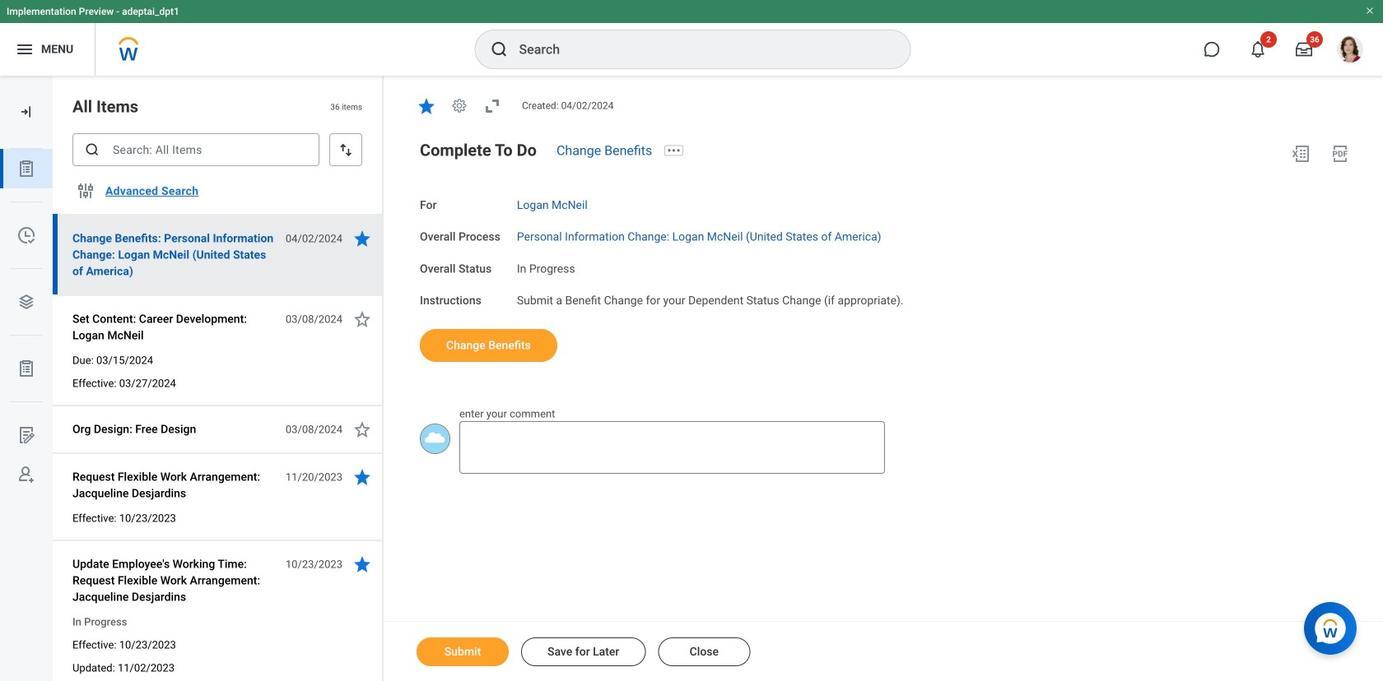 Task type: vqa. For each thing, say whether or not it's contained in the screenshot.
Manage
no



Task type: locate. For each thing, give the bounding box(es) containing it.
None text field
[[459, 422, 885, 474]]

search image up fullscreen image
[[489, 40, 509, 59]]

perspective image
[[16, 292, 36, 312]]

1 vertical spatial search image
[[84, 142, 100, 158]]

0 vertical spatial search image
[[489, 40, 509, 59]]

view printable version (pdf) image
[[1330, 144, 1350, 164]]

0 vertical spatial star image
[[352, 310, 372, 329]]

rename image
[[16, 426, 36, 445]]

1 vertical spatial star image
[[352, 229, 372, 249]]

0 horizontal spatial search image
[[84, 142, 100, 158]]

star image
[[417, 96, 436, 116], [352, 229, 372, 249], [352, 468, 372, 487]]

close environment banner image
[[1365, 6, 1375, 16]]

search image up the configure icon
[[84, 142, 100, 158]]

banner
[[0, 0, 1383, 76]]

2 vertical spatial star image
[[352, 555, 372, 575]]

1 vertical spatial star image
[[352, 420, 372, 440]]

gear image
[[451, 97, 468, 114]]

list
[[0, 149, 53, 495]]

user plus image
[[16, 465, 36, 485]]

3 star image from the top
[[352, 555, 372, 575]]

search image
[[489, 40, 509, 59], [84, 142, 100, 158]]

Search Workday  search field
[[519, 31, 876, 68]]

export to excel image
[[1291, 144, 1311, 164]]

star image
[[352, 310, 372, 329], [352, 420, 372, 440], [352, 555, 372, 575]]



Task type: describe. For each thing, give the bounding box(es) containing it.
configure image
[[76, 181, 96, 201]]

profile logan mcneil image
[[1337, 36, 1363, 66]]

fullscreen image
[[482, 96, 502, 116]]

sort image
[[338, 142, 354, 158]]

2 star image from the top
[[352, 420, 372, 440]]

action bar region
[[384, 622, 1383, 682]]

2 vertical spatial star image
[[352, 468, 372, 487]]

1 horizontal spatial search image
[[489, 40, 509, 59]]

justify image
[[15, 40, 35, 59]]

item list element
[[53, 76, 384, 682]]

clock check image
[[16, 226, 36, 245]]

clipboard image
[[16, 359, 36, 379]]

notifications large image
[[1250, 41, 1266, 58]]

Search: All Items text field
[[72, 133, 319, 166]]

inbox large image
[[1296, 41, 1312, 58]]

transformation import image
[[18, 104, 35, 120]]

0 vertical spatial star image
[[417, 96, 436, 116]]

1 star image from the top
[[352, 310, 372, 329]]

clipboard image
[[16, 159, 36, 179]]



